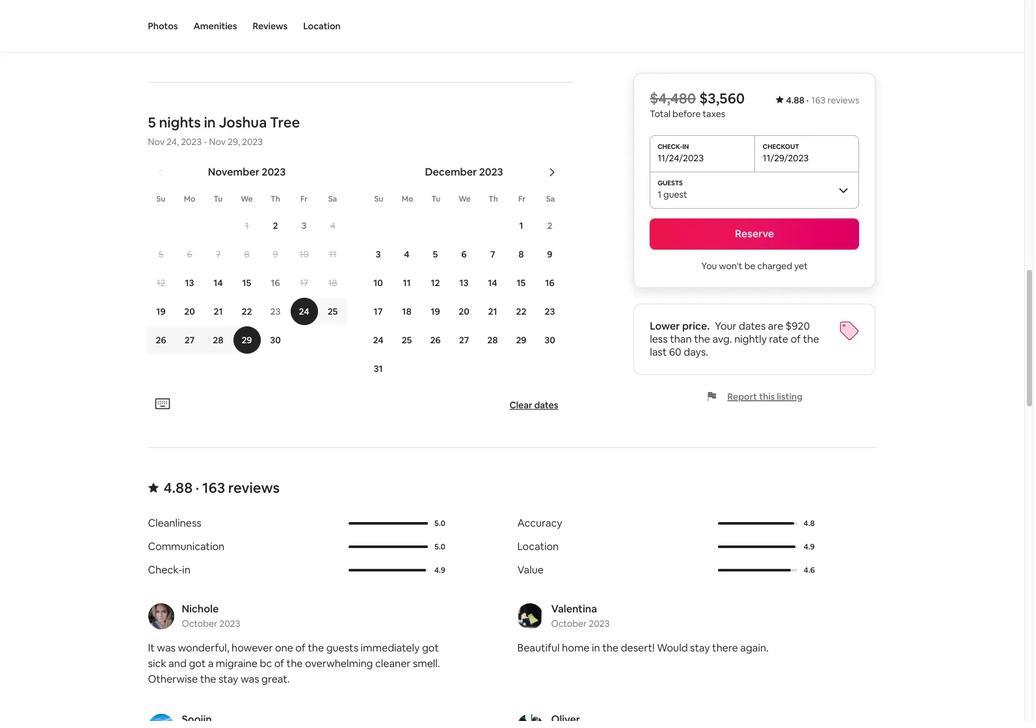 Task type: describe. For each thing, give the bounding box(es) containing it.
1 26 from the left
[[156, 335, 166, 346]]

2 23 button from the left
[[536, 298, 564, 326]]

2 21 button from the left
[[478, 298, 507, 326]]

13 for second "13" "button" from right
[[185, 277, 194, 289]]

1 14 button from the left
[[204, 270, 233, 297]]

2 27 from the left
[[459, 335, 469, 346]]

show all 70 amenities button
[[148, 20, 283, 51]]

2 button for december 2023
[[536, 212, 564, 240]]

home
[[562, 642, 590, 655]]

2 fr from the left
[[519, 194, 526, 205]]

1 6 button from the left
[[175, 241, 204, 268]]

2 14 from the left
[[488, 277, 497, 289]]

amenities
[[194, 20, 237, 32]]

1 vertical spatial 10 button
[[364, 270, 393, 297]]

16 for 1st 16 button from right
[[545, 277, 555, 289]]

reviews button
[[253, 0, 288, 52]]

22 for 1st 22 button from right
[[516, 306, 527, 318]]

1 horizontal spatial 5
[[159, 249, 164, 261]]

1 horizontal spatial 17
[[374, 306, 383, 318]]

bc
[[260, 657, 272, 671]]

2 20 button from the left
[[450, 298, 478, 326]]

0 vertical spatial 11 button
[[318, 241, 347, 268]]

0 horizontal spatial in
[[182, 564, 190, 577]]

1 vertical spatial 4 button
[[393, 241, 421, 268]]

november
[[208, 166, 260, 179]]

2 horizontal spatial 5
[[433, 249, 438, 261]]

wonderful,
[[178, 642, 229, 655]]

immediately
[[361, 642, 420, 655]]

october for valentina
[[551, 618, 587, 630]]

it
[[148, 642, 155, 655]]

29,
[[228, 136, 240, 148]]

december
[[425, 166, 477, 179]]

there
[[712, 642, 738, 655]]

2 for november 2023
[[273, 220, 278, 232]]

4.6
[[804, 566, 815, 576]]

0 vertical spatial reviews
[[828, 94, 860, 106]]

13 for second "13" "button" from left
[[460, 277, 469, 289]]

smell.
[[413, 657, 440, 671]]

amenities button
[[194, 0, 237, 52]]

0 horizontal spatial 3 button
[[290, 212, 318, 240]]

0 vertical spatial stay
[[690, 642, 710, 655]]

1 15 from the left
[[242, 277, 251, 289]]

2 22 button from the left
[[507, 298, 536, 326]]

1 vertical spatial 25 button
[[393, 327, 421, 354]]

1 13 button from the left
[[175, 270, 204, 297]]

avg.
[[713, 332, 732, 346]]

1 vertical spatial location
[[518, 540, 559, 554]]

one
[[275, 642, 293, 655]]

1 horizontal spatial 4.88 · 163 reviews
[[786, 94, 860, 106]]

7 for second 7 button from the left
[[490, 249, 495, 261]]

1 vertical spatial 18 button
[[393, 298, 421, 326]]

1 horizontal spatial 4.88
[[786, 94, 805, 106]]

5.0 for communication
[[435, 542, 446, 553]]

0 horizontal spatial was
[[157, 642, 176, 655]]

28 for 1st the '28' button from left
[[213, 335, 224, 346]]

16 for second 16 button from right
[[271, 277, 280, 289]]

0 horizontal spatial 25 button
[[318, 298, 347, 326]]

2 26 from the left
[[430, 335, 441, 346]]

0 vertical spatial ·
[[807, 94, 809, 106]]

joshua
[[219, 113, 267, 132]]

2 26 button from the left
[[421, 327, 450, 354]]

1 nov from the left
[[148, 136, 165, 148]]

2 6 button from the left
[[450, 241, 478, 268]]

0 horizontal spatial got
[[189, 657, 206, 671]]

listing
[[777, 391, 803, 403]]

last
[[650, 345, 667, 359]]

0 horizontal spatial location
[[303, 20, 341, 32]]

amenities
[[220, 28, 268, 42]]

a
[[208, 657, 214, 671]]

and
[[169, 657, 187, 671]]

29 for first 29 "button" from the left
[[242, 335, 252, 346]]

clear
[[510, 400, 532, 411]]

5.0 for cleanliness
[[435, 519, 446, 529]]

2 16 button from the left
[[536, 270, 564, 297]]

1 tu from the left
[[214, 194, 223, 205]]

your
[[715, 319, 737, 333]]

reserve
[[735, 227, 774, 241]]

2 29 button from the left
[[507, 327, 536, 354]]

taxes
[[703, 108, 726, 120]]

clear dates
[[510, 400, 559, 411]]

great.
[[262, 673, 290, 687]]

1 27 from the left
[[185, 335, 195, 346]]

nightly
[[735, 332, 767, 346]]

you won't be charged yet
[[702, 260, 808, 272]]

guests
[[326, 642, 358, 655]]

2023 inside valentina october 2023
[[589, 618, 610, 630]]

1 vertical spatial of
[[296, 642, 306, 655]]

19 for second 19 button from the right
[[156, 306, 166, 318]]

2 9 from the left
[[547, 249, 553, 261]]

1 horizontal spatial 3
[[376, 249, 381, 261]]

1 27 button from the left
[[175, 327, 204, 354]]

2 su from the left
[[374, 194, 383, 205]]

2 9 button from the left
[[536, 241, 564, 268]]

october for nichole
[[182, 618, 217, 630]]

this
[[759, 391, 775, 403]]

beautiful
[[518, 642, 560, 655]]

nichole
[[182, 603, 219, 616]]

list containing nichole
[[143, 603, 882, 721]]

1 horizontal spatial 24 button
[[364, 327, 393, 354]]

1 inside 1 guest popup button
[[658, 189, 662, 200]]

1 vertical spatial ·
[[196, 479, 199, 497]]

1 we from the left
[[241, 194, 253, 205]]

29 for second 29 "button" from left
[[516, 335, 527, 346]]

1 vertical spatial was
[[241, 673, 259, 687]]

1 guest button
[[650, 172, 860, 208]]

0 horizontal spatial 17 button
[[290, 270, 318, 297]]

all
[[193, 28, 203, 42]]

less
[[650, 332, 668, 346]]

1 guest
[[658, 189, 687, 200]]

2023 left the -
[[181, 136, 202, 148]]

1 horizontal spatial 3 button
[[364, 241, 393, 268]]

1 horizontal spatial got
[[422, 642, 439, 655]]

2 15 from the left
[[517, 277, 526, 289]]

price.
[[682, 319, 710, 333]]

11 for the top 11 button
[[329, 249, 337, 261]]

overwhelming
[[305, 657, 373, 671]]

$4,480 $3,560 total before taxes
[[650, 89, 745, 120]]

0 vertical spatial 4 button
[[318, 212, 347, 240]]

1 mo from the left
[[184, 194, 195, 205]]

31 button
[[364, 355, 393, 383]]

nights
[[159, 113, 201, 132]]

0 vertical spatial 163
[[812, 94, 826, 106]]

2 button for november 2023
[[261, 212, 290, 240]]

70
[[206, 28, 218, 42]]

5 nights in joshua tree nov 24, 2023 - nov 29, 2023
[[148, 113, 300, 148]]

1 9 button from the left
[[261, 241, 290, 268]]

2 mo from the left
[[402, 194, 413, 205]]

however
[[232, 642, 273, 655]]

desert!
[[621, 642, 655, 655]]

won't
[[719, 260, 743, 272]]

60
[[669, 345, 682, 359]]

0 horizontal spatial 24 button
[[290, 298, 318, 326]]

2 7 button from the left
[[478, 241, 507, 268]]

migraine
[[216, 657, 258, 671]]

1 horizontal spatial 18
[[402, 306, 412, 318]]

31
[[374, 363, 383, 375]]

beautiful home in the desert! would stay there again.
[[518, 642, 769, 655]]

1 vertical spatial reviews
[[228, 479, 280, 497]]

2 27 button from the left
[[450, 327, 478, 354]]

the left avg.
[[694, 332, 710, 346]]

1 horizontal spatial 24
[[373, 335, 384, 346]]

0 horizontal spatial 4.88 · 163 reviews
[[164, 479, 280, 497]]

2 19 button from the left
[[421, 298, 450, 326]]

cleaner
[[375, 657, 411, 671]]

it was wonderful, however one of the guests immediately got sick and got a migraine bc of the overwhelming cleaner smell. otherwise the stay was great.
[[148, 642, 440, 687]]

21 for second 21 button from the right
[[214, 306, 223, 318]]

accuracy
[[518, 517, 562, 530]]

stay inside the it was wonderful, however one of the guests immediately got sick and got a migraine bc of the overwhelming cleaner smell. otherwise the stay was great.
[[219, 673, 238, 687]]

1 19 button from the left
[[147, 298, 175, 326]]

0 horizontal spatial 25
[[328, 306, 338, 318]]

1 sa from the left
[[328, 194, 337, 205]]

11 for bottommost 11 button
[[403, 277, 411, 289]]

the down a
[[200, 673, 216, 687]]

days.
[[684, 345, 708, 359]]

4.9 for check-in
[[434, 566, 446, 576]]

dates for your
[[739, 319, 766, 333]]

0 vertical spatial 3
[[302, 220, 307, 232]]

-
[[204, 136, 207, 148]]

otherwise
[[148, 673, 198, 687]]

valentina october 2023
[[551, 603, 610, 630]]

1 15 button from the left
[[233, 270, 261, 297]]

calendar application
[[132, 152, 1010, 395]]

4 for the top 4 button
[[330, 220, 335, 232]]

tree
[[270, 113, 300, 132]]

november 2023
[[208, 166, 286, 179]]

11/24/2023
[[658, 152, 704, 164]]

0 horizontal spatial 24
[[299, 306, 309, 318]]

lower price.
[[650, 319, 710, 333]]

value
[[518, 564, 544, 577]]



Task type: locate. For each thing, give the bounding box(es) containing it.
5 inside 5 nights in joshua tree nov 24, 2023 - nov 29, 2023
[[148, 113, 156, 132]]

26 button
[[147, 327, 175, 354], [421, 327, 450, 354]]

2 14 button from the left
[[478, 270, 507, 297]]

1 vertical spatial 11
[[403, 277, 411, 289]]

9
[[273, 249, 278, 261], [547, 249, 553, 261]]

0 horizontal spatial 6
[[187, 249, 192, 261]]

2023 right november
[[262, 166, 286, 179]]

0 vertical spatial 10 button
[[290, 241, 318, 268]]

0 vertical spatial 24
[[299, 306, 309, 318]]

2 28 from the left
[[488, 335, 498, 346]]

24
[[299, 306, 309, 318], [373, 335, 384, 346]]

2023 right december
[[479, 166, 503, 179]]

valentina
[[551, 603, 597, 616]]

dates
[[739, 319, 766, 333], [534, 400, 559, 411]]

7 button
[[204, 241, 233, 268], [478, 241, 507, 268]]

dates for clear
[[534, 400, 559, 411]]

2 28 button from the left
[[478, 327, 507, 354]]

30 for first 30 button from right
[[545, 335, 555, 346]]

17
[[300, 277, 308, 289], [374, 306, 383, 318]]

4.8
[[804, 519, 815, 529]]

0 horizontal spatial 5 button
[[147, 241, 175, 268]]

·
[[807, 94, 809, 106], [196, 479, 199, 497]]

0 vertical spatial in
[[204, 113, 216, 132]]

1 12 button from the left
[[147, 270, 175, 297]]

in for 5
[[204, 113, 216, 132]]

stay left there
[[690, 642, 710, 655]]

1 horizontal spatial of
[[296, 642, 306, 655]]

1 12 from the left
[[157, 277, 165, 289]]

29 button
[[233, 327, 261, 354], [507, 327, 536, 354]]

0 vertical spatial 4.88
[[786, 94, 805, 106]]

2023 up however
[[219, 618, 240, 630]]

1 horizontal spatial 11 button
[[393, 270, 421, 297]]

10 for leftmost 10 button
[[299, 249, 309, 261]]

1 26 button from the left
[[147, 327, 175, 354]]

0 horizontal spatial 4
[[330, 220, 335, 232]]

0 horizontal spatial 163
[[202, 479, 225, 497]]

2 30 button from the left
[[536, 327, 564, 354]]

1 vertical spatial 163
[[202, 479, 225, 497]]

th down december 2023 in the top left of the page
[[489, 194, 498, 205]]

1 horizontal spatial reviews
[[828, 94, 860, 106]]

2 12 from the left
[[431, 277, 440, 289]]

1 for november 2023
[[245, 220, 249, 232]]

0 horizontal spatial mo
[[184, 194, 195, 205]]

1 horizontal spatial 8
[[519, 249, 524, 261]]

1 horizontal spatial 14 button
[[478, 270, 507, 297]]

0 horizontal spatial stay
[[219, 673, 238, 687]]

0 horizontal spatial 10
[[299, 249, 309, 261]]

the left desert!
[[603, 642, 619, 655]]

11
[[329, 249, 337, 261], [403, 277, 411, 289]]

1 19 from the left
[[156, 306, 166, 318]]

be
[[745, 260, 756, 272]]

0 horizontal spatial ·
[[196, 479, 199, 497]]

location button
[[303, 0, 341, 52]]

19 for 1st 19 button from the right
[[431, 306, 440, 318]]

you
[[702, 260, 717, 272]]

1 28 from the left
[[213, 335, 224, 346]]

valentina image
[[518, 604, 544, 630], [518, 604, 544, 630]]

22 button
[[233, 298, 261, 326], [507, 298, 536, 326]]

1 vertical spatial 25
[[402, 335, 412, 346]]

the right the rate
[[803, 332, 819, 346]]

1 horizontal spatial in
[[204, 113, 216, 132]]

14 button
[[204, 270, 233, 297], [478, 270, 507, 297]]

2023 down the valentina
[[589, 618, 610, 630]]

1 21 button from the left
[[204, 298, 233, 326]]

11/29/2023
[[763, 152, 809, 164]]

1 horizontal spatial 15
[[517, 277, 526, 289]]

1 horizontal spatial 1 button
[[507, 212, 536, 240]]

cleanliness
[[148, 517, 201, 530]]

23 button
[[261, 298, 290, 326], [536, 298, 564, 326]]

1 vertical spatial 17 button
[[364, 298, 393, 326]]

22 for 2nd 22 button from right
[[242, 306, 252, 318]]

nichole image
[[148, 604, 174, 630], [148, 604, 174, 630]]

1 horizontal spatial 8 button
[[507, 241, 536, 268]]

1 20 button from the left
[[175, 298, 204, 326]]

4.8 out of 5.0 image
[[718, 523, 797, 525], [718, 523, 794, 525]]

2 5.0 from the top
[[435, 542, 446, 553]]

16 button
[[261, 270, 290, 297], [536, 270, 564, 297]]

1 october from the left
[[182, 618, 217, 630]]

0 horizontal spatial 18
[[328, 277, 337, 289]]

1 22 button from the left
[[233, 298, 261, 326]]

0 horizontal spatial 16
[[271, 277, 280, 289]]

7
[[216, 249, 221, 261], [490, 249, 495, 261]]

1 9 from the left
[[273, 249, 278, 261]]

2 for december 2023
[[547, 220, 553, 232]]

5 button
[[147, 241, 175, 268], [421, 241, 450, 268]]

0 vertical spatial 10
[[299, 249, 309, 261]]

30 for second 30 button from right
[[270, 335, 281, 346]]

1 fr from the left
[[301, 194, 308, 205]]

the down the one
[[287, 657, 303, 671]]

stay
[[690, 642, 710, 655], [219, 673, 238, 687]]

0 vertical spatial got
[[422, 642, 439, 655]]

2 we from the left
[[459, 194, 471, 205]]

1 vertical spatial 4.88 · 163 reviews
[[164, 479, 280, 497]]

report
[[728, 391, 757, 403]]

than
[[670, 332, 692, 346]]

in inside 5 nights in joshua tree nov 24, 2023 - nov 29, 2023
[[204, 113, 216, 132]]

october inside nichole october 2023
[[182, 618, 217, 630]]

december 2023
[[425, 166, 503, 179]]

total
[[650, 108, 671, 120]]

th
[[271, 194, 280, 205], [489, 194, 498, 205]]

0 vertical spatial 25
[[328, 306, 338, 318]]

4.9 for location
[[804, 542, 815, 553]]

was right it
[[157, 642, 176, 655]]

0 horizontal spatial 18 button
[[318, 270, 347, 297]]

1 horizontal spatial 28
[[488, 335, 498, 346]]

25
[[328, 306, 338, 318], [402, 335, 412, 346]]

21 for second 21 button
[[488, 306, 497, 318]]

8
[[244, 249, 250, 261], [519, 249, 524, 261]]

are
[[768, 319, 784, 333]]

1 horizontal spatial 17 button
[[364, 298, 393, 326]]

2 horizontal spatial 1
[[658, 189, 662, 200]]

1 horizontal spatial 27
[[459, 335, 469, 346]]

th down november 2023
[[271, 194, 280, 205]]

4.9
[[804, 542, 815, 553], [434, 566, 446, 576]]

· up 11/29/2023
[[807, 94, 809, 106]]

dates right clear
[[534, 400, 559, 411]]

0 vertical spatial 3 button
[[290, 212, 318, 240]]

photos
[[148, 20, 178, 32]]

0 horizontal spatial sa
[[328, 194, 337, 205]]

0 horizontal spatial 14
[[214, 277, 223, 289]]

2 sa from the left
[[546, 194, 555, 205]]

1 vertical spatial 11 button
[[393, 270, 421, 297]]

1 8 button from the left
[[233, 241, 261, 268]]

30 button
[[261, 327, 290, 354], [536, 327, 564, 354]]

1 horizontal spatial 25 button
[[393, 327, 421, 354]]

1 vertical spatial 17
[[374, 306, 383, 318]]

show
[[164, 28, 190, 42]]

0 horizontal spatial 4.88
[[164, 479, 193, 497]]

1 horizontal spatial su
[[374, 194, 383, 205]]

0 horizontal spatial 23 button
[[261, 298, 290, 326]]

0 vertical spatial of
[[791, 332, 801, 346]]

1 5.0 from the top
[[435, 519, 446, 529]]

we down december 2023 in the top left of the page
[[459, 194, 471, 205]]

0 horizontal spatial 7
[[216, 249, 221, 261]]

4.6 out of 5.0 image
[[718, 570, 797, 572], [718, 570, 791, 572]]

clear dates button
[[505, 395, 564, 417]]

$920
[[786, 319, 810, 333]]

19 button
[[147, 298, 175, 326], [421, 298, 450, 326]]

1 button for november 2023
[[233, 212, 261, 240]]

1 horizontal spatial 30 button
[[536, 327, 564, 354]]

0 horizontal spatial 27
[[185, 335, 195, 346]]

2 30 from the left
[[545, 335, 555, 346]]

1 16 from the left
[[271, 277, 280, 289]]

lower
[[650, 319, 680, 333]]

we
[[241, 194, 253, 205], [459, 194, 471, 205]]

1 30 button from the left
[[261, 327, 290, 354]]

2 2 button from the left
[[536, 212, 564, 240]]

we down november 2023
[[241, 194, 253, 205]]

0 horizontal spatial 1
[[245, 220, 249, 232]]

12
[[157, 277, 165, 289], [431, 277, 440, 289]]

8 for 1st 8 button from left
[[244, 249, 250, 261]]

1 8 from the left
[[244, 249, 250, 261]]

1 horizontal spatial stay
[[690, 642, 710, 655]]

2 october from the left
[[551, 618, 587, 630]]

october
[[182, 618, 217, 630], [551, 618, 587, 630]]

stay down migraine at left bottom
[[219, 673, 238, 687]]

0 horizontal spatial tu
[[214, 194, 223, 205]]

nov left 24,
[[148, 136, 165, 148]]

1 horizontal spatial dates
[[739, 319, 766, 333]]

october down nichole
[[182, 618, 217, 630]]

your dates are $920 less than the avg. nightly rate of the last 60 days.
[[650, 319, 819, 359]]

26
[[156, 335, 166, 346], [430, 335, 441, 346]]

24,
[[167, 136, 179, 148]]

2 th from the left
[[489, 194, 498, 205]]

4.88 up the cleanliness
[[164, 479, 193, 497]]

4 button
[[318, 212, 347, 240], [393, 241, 421, 268]]

in up the -
[[204, 113, 216, 132]]

1 5 button from the left
[[147, 241, 175, 268]]

12 for 2nd the 12 button from right
[[157, 277, 165, 289]]

1 7 button from the left
[[204, 241, 233, 268]]

of right the one
[[296, 642, 306, 655]]

2 23 from the left
[[545, 306, 555, 318]]

1 horizontal spatial 12 button
[[421, 270, 450, 297]]

20 button
[[175, 298, 204, 326], [450, 298, 478, 326]]

6 button
[[175, 241, 204, 268], [450, 241, 478, 268]]

got up smell.
[[422, 642, 439, 655]]

sick
[[148, 657, 166, 671]]

2 22 from the left
[[516, 306, 527, 318]]

tu down december
[[432, 194, 441, 205]]

0 horizontal spatial 10 button
[[290, 241, 318, 268]]

0 horizontal spatial of
[[274, 657, 284, 671]]

1 30 from the left
[[270, 335, 281, 346]]

list
[[143, 603, 882, 721]]

6
[[187, 249, 192, 261], [461, 249, 467, 261]]

12 for first the 12 button from right
[[431, 277, 440, 289]]

1 horizontal spatial 29
[[516, 335, 527, 346]]

reserve button
[[650, 219, 860, 250]]

0 vertical spatial 4
[[330, 220, 335, 232]]

1 horizontal spatial 2 button
[[536, 212, 564, 240]]

was down migraine at left bottom
[[241, 673, 259, 687]]

2 12 button from the left
[[421, 270, 450, 297]]

3 button
[[290, 212, 318, 240], [364, 241, 393, 268]]

dates inside your dates are $920 less than the avg. nightly rate of the last 60 days.
[[739, 319, 766, 333]]

1 button
[[233, 212, 261, 240], [507, 212, 536, 240]]

dates inside 'button'
[[534, 400, 559, 411]]

nov right the -
[[209, 136, 226, 148]]

0 vertical spatial 11
[[329, 249, 337, 261]]

1 6 from the left
[[187, 249, 192, 261]]

fr
[[301, 194, 308, 205], [519, 194, 526, 205]]

0 horizontal spatial 12
[[157, 277, 165, 289]]

october inside valentina october 2023
[[551, 618, 587, 630]]

1 16 button from the left
[[261, 270, 290, 297]]

report this listing
[[728, 391, 803, 403]]

2 tu from the left
[[432, 194, 441, 205]]

of right bc
[[274, 657, 284, 671]]

1 horizontal spatial 30
[[545, 335, 555, 346]]

tu down november
[[214, 194, 223, 205]]

14
[[214, 277, 223, 289], [488, 277, 497, 289]]

2 13 button from the left
[[450, 270, 478, 297]]

1 th from the left
[[271, 194, 280, 205]]

2023 inside nichole october 2023
[[219, 618, 240, 630]]

charged
[[758, 260, 792, 272]]

the
[[694, 332, 710, 346], [803, 332, 819, 346], [308, 642, 324, 655], [603, 642, 619, 655], [287, 657, 303, 671], [200, 673, 216, 687]]

7 for 2nd 7 button from the right
[[216, 249, 221, 261]]

4.9 out of 5.0 image
[[718, 546, 797, 549], [718, 546, 796, 549], [349, 570, 428, 572], [349, 570, 426, 572]]

0 horizontal spatial 13 button
[[175, 270, 204, 297]]

$3,560
[[699, 89, 745, 107]]

2 6 from the left
[[461, 249, 467, 261]]

1 20 from the left
[[184, 306, 195, 318]]

0 horizontal spatial 17
[[300, 277, 308, 289]]

again.
[[741, 642, 769, 655]]

28
[[213, 335, 224, 346], [488, 335, 498, 346]]

1 23 button from the left
[[261, 298, 290, 326]]

0 horizontal spatial 5
[[148, 113, 156, 132]]

1 horizontal spatial 7
[[490, 249, 495, 261]]

28 for 2nd the '28' button from left
[[488, 335, 498, 346]]

in inside list
[[592, 642, 600, 655]]

1 horizontal spatial 4.9
[[804, 542, 815, 553]]

of right the rate
[[791, 332, 801, 346]]

in for beautiful
[[592, 642, 600, 655]]

1 13 from the left
[[185, 277, 194, 289]]

0 horizontal spatial 19 button
[[147, 298, 175, 326]]

would
[[657, 642, 688, 655]]

1 28 button from the left
[[204, 327, 233, 354]]

0 vertical spatial 4.88 · 163 reviews
[[786, 94, 860, 106]]

2 8 from the left
[[519, 249, 524, 261]]

2 horizontal spatial of
[[791, 332, 801, 346]]

mo
[[184, 194, 195, 205], [402, 194, 413, 205]]

report this listing button
[[707, 391, 803, 403]]

163
[[812, 94, 826, 106], [202, 479, 225, 497]]

0 horizontal spatial 21 button
[[204, 298, 233, 326]]

4.88
[[786, 94, 805, 106], [164, 479, 193, 497]]

0 horizontal spatial 16 button
[[261, 270, 290, 297]]

0 vertical spatial 4.9
[[804, 542, 815, 553]]

8 for 1st 8 button from right
[[519, 249, 524, 261]]

of
[[791, 332, 801, 346], [296, 642, 306, 655], [274, 657, 284, 671]]

got left a
[[189, 657, 206, 671]]

27
[[185, 335, 195, 346], [459, 335, 469, 346]]

got
[[422, 642, 439, 655], [189, 657, 206, 671]]

in right home
[[592, 642, 600, 655]]

0 horizontal spatial 28 button
[[204, 327, 233, 354]]

4 for the bottommost 4 button
[[404, 249, 410, 261]]

check-
[[148, 564, 182, 577]]

12 button
[[147, 270, 175, 297], [421, 270, 450, 297]]

show all 70 amenities
[[164, 28, 268, 42]]

october down the valentina
[[551, 618, 587, 630]]

$4,480
[[650, 89, 696, 107]]

photos button
[[148, 0, 178, 52]]

2 7 from the left
[[490, 249, 495, 261]]

19
[[156, 306, 166, 318], [431, 306, 440, 318]]

5.0 out of 5.0 image
[[349, 523, 428, 525], [349, 523, 428, 525], [349, 546, 428, 549], [349, 546, 428, 549]]

1 22 from the left
[[242, 306, 252, 318]]

2 13 from the left
[[460, 277, 469, 289]]

the left guests
[[308, 642, 324, 655]]

yet
[[794, 260, 808, 272]]

1 29 from the left
[[242, 335, 252, 346]]

nichole october 2023
[[182, 603, 240, 630]]

in down communication
[[182, 564, 190, 577]]

23
[[270, 306, 281, 318], [545, 306, 555, 318]]

1 23 from the left
[[270, 306, 281, 318]]

before
[[673, 108, 701, 120]]

1 horizontal spatial nov
[[209, 136, 226, 148]]

of inside your dates are $920 less than the avg. nightly rate of the last 60 days.
[[791, 332, 801, 346]]

1 1 button from the left
[[233, 212, 261, 240]]

2 8 button from the left
[[507, 241, 536, 268]]

1 button for december 2023
[[507, 212, 536, 240]]

4
[[330, 220, 335, 232], [404, 249, 410, 261]]

0 horizontal spatial 29 button
[[233, 327, 261, 354]]

17 button
[[290, 270, 318, 297], [364, 298, 393, 326]]

2 21 from the left
[[488, 306, 497, 318]]

· up the cleanliness
[[196, 479, 199, 497]]

0 horizontal spatial 30
[[270, 335, 281, 346]]

check-in
[[148, 564, 190, 577]]

1 29 button from the left
[[233, 327, 261, 354]]

2 15 button from the left
[[507, 270, 536, 297]]

10 for bottom 10 button
[[374, 277, 383, 289]]

location down accuracy
[[518, 540, 559, 554]]

0 horizontal spatial 26 button
[[147, 327, 175, 354]]

1 2 from the left
[[273, 220, 278, 232]]

0 vertical spatial 17
[[300, 277, 308, 289]]

1 7 from the left
[[216, 249, 221, 261]]

22
[[242, 306, 252, 318], [516, 306, 527, 318]]

guest
[[664, 189, 687, 200]]

10 button
[[290, 241, 318, 268], [364, 270, 393, 297]]

29
[[242, 335, 252, 346], [516, 335, 527, 346]]

0 horizontal spatial 8
[[244, 249, 250, 261]]

2 16 from the left
[[545, 277, 555, 289]]

2 20 from the left
[[459, 306, 470, 318]]

1 horizontal spatial 4
[[404, 249, 410, 261]]

communication
[[148, 540, 225, 554]]

1 for december 2023
[[519, 220, 523, 232]]

location right reviews button at top left
[[303, 20, 341, 32]]

1 2 button from the left
[[261, 212, 290, 240]]

0 vertical spatial 17 button
[[290, 270, 318, 297]]

2 29 from the left
[[516, 335, 527, 346]]

0 horizontal spatial th
[[271, 194, 280, 205]]

27 button
[[175, 327, 204, 354], [450, 327, 478, 354]]

1 14 from the left
[[214, 277, 223, 289]]

dates left are
[[739, 319, 766, 333]]

1 horizontal spatial 29 button
[[507, 327, 536, 354]]

1 horizontal spatial 7 button
[[478, 241, 507, 268]]

1 horizontal spatial 10
[[374, 277, 383, 289]]

1 horizontal spatial 25
[[402, 335, 412, 346]]

2 nov from the left
[[209, 136, 226, 148]]

4.88 up 11/29/2023
[[786, 94, 805, 106]]

2023 right 29,
[[242, 136, 263, 148]]

1 vertical spatial 3
[[376, 249, 381, 261]]

nov
[[148, 136, 165, 148], [209, 136, 226, 148]]

2 5 button from the left
[[421, 241, 450, 268]]

1 horizontal spatial 18 button
[[393, 298, 421, 326]]

0 vertical spatial dates
[[739, 319, 766, 333]]

1 su from the left
[[157, 194, 166, 205]]



Task type: vqa. For each thing, say whether or not it's contained in the screenshot.


